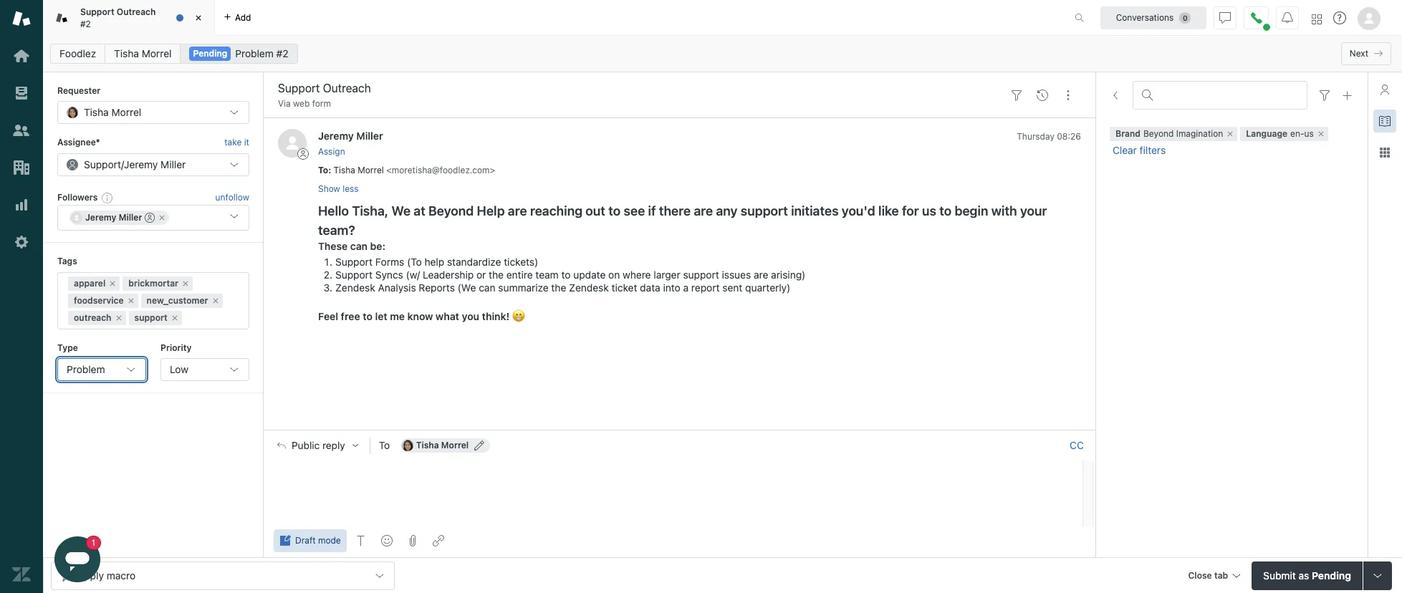 Task type: locate. For each thing, give the bounding box(es) containing it.
0 vertical spatial #2
[[80, 18, 91, 29]]

tisha morrel right moretisha@foodlez.com image
[[416, 440, 469, 451]]

filter image
[[1011, 89, 1023, 101], [1320, 90, 1331, 101]]

can down or on the top left
[[479, 282, 496, 294]]

1 horizontal spatial problem
[[235, 47, 274, 59]]

morrel inside requester element
[[111, 106, 141, 119]]

1 vertical spatial miller
[[161, 158, 186, 170]]

analysis
[[378, 282, 416, 294]]

0 vertical spatial pending
[[193, 48, 228, 59]]

0 horizontal spatial support
[[134, 312, 168, 323]]

2 vertical spatial support
[[134, 312, 168, 323]]

are right help
[[508, 204, 527, 219]]

zendesk support image
[[12, 9, 31, 28]]

support
[[741, 204, 788, 219], [683, 269, 720, 281], [134, 312, 168, 323]]

😁️
[[512, 310, 525, 323]]

jeremy miller
[[85, 212, 142, 223]]

morrel down outreach
[[142, 47, 172, 59]]

requester element
[[57, 101, 249, 124]]

issues
[[722, 269, 751, 281]]

your
[[1021, 204, 1048, 219]]

support up report
[[683, 269, 720, 281]]

team
[[536, 269, 559, 281]]

to left 'begin'
[[940, 204, 952, 219]]

<moretisha@foodlez.com>
[[386, 165, 495, 175]]

1 horizontal spatial can
[[479, 282, 496, 294]]

1 horizontal spatial filter image
[[1320, 90, 1331, 101]]

problem down type
[[67, 363, 105, 376]]

0 horizontal spatial filter image
[[1011, 89, 1023, 101]]

customer context image
[[1380, 84, 1391, 95]]

you'd
[[842, 204, 876, 219]]

remove image down the brickmortar
[[127, 296, 135, 305]]

brickmortar
[[129, 278, 178, 289]]

0 vertical spatial support
[[741, 204, 788, 219]]

0 vertical spatial can
[[350, 240, 368, 252]]

tisha
[[114, 47, 139, 59], [84, 106, 109, 119], [334, 165, 355, 175], [416, 440, 439, 451]]

tisha morrel for to
[[416, 440, 469, 451]]

/
[[121, 158, 124, 170]]

draft mode button
[[274, 530, 347, 553]]

1 vertical spatial tisha morrel
[[84, 106, 141, 119]]

0 horizontal spatial to
[[318, 165, 328, 175]]

morrel up the /
[[111, 106, 141, 119]]

miller inside option
[[119, 212, 142, 223]]

insert emojis image
[[381, 535, 393, 547]]

jeremy inside the jeremy miller assign
[[318, 130, 354, 142]]

remove image for new_customer
[[211, 296, 220, 305]]

zendesk down update
[[569, 282, 609, 294]]

next
[[1350, 48, 1369, 59]]

support down new_customer at left
[[134, 312, 168, 323]]

remove image up new_customer at left
[[181, 279, 190, 288]]

tab
[[43, 0, 215, 36]]

the down team
[[551, 282, 566, 294]]

0 horizontal spatial us
[[922, 204, 937, 219]]

imagination
[[1177, 129, 1224, 139]]

miller right the /
[[161, 158, 186, 170]]

tisha morrel inside requester element
[[84, 106, 141, 119]]

help
[[477, 204, 505, 219]]

miller
[[356, 130, 383, 142], [161, 158, 186, 170], [119, 212, 142, 223]]

1 horizontal spatial us
[[1305, 129, 1314, 139]]

type
[[57, 342, 78, 353]]

take it button
[[225, 136, 249, 150]]

0 vertical spatial jeremy
[[318, 130, 354, 142]]

problem inside popup button
[[67, 363, 105, 376]]

it
[[244, 137, 249, 148]]

into
[[663, 282, 681, 294]]

0 horizontal spatial problem
[[67, 363, 105, 376]]

tisha inside secondary element
[[114, 47, 139, 59]]

morrel up 'less'
[[358, 165, 384, 175]]

support down assignee*
[[84, 158, 121, 170]]

for
[[902, 204, 919, 219]]

08:26
[[1057, 131, 1082, 142]]

close tab button
[[1182, 562, 1247, 592]]

the right or on the top left
[[489, 269, 504, 281]]

#2 up 'foodlez'
[[80, 18, 91, 29]]

jeremy down requester element in the left top of the page
[[124, 158, 158, 170]]

free
[[341, 310, 360, 323]]

miller left user is an agent image
[[119, 212, 142, 223]]

to right team
[[562, 269, 571, 281]]

to right out
[[609, 204, 621, 219]]

1 vertical spatial beyond
[[429, 204, 474, 219]]

zendesk image
[[12, 566, 31, 584]]

problem for problem
[[67, 363, 105, 376]]

edit user image
[[475, 441, 485, 451]]

0 vertical spatial problem
[[235, 47, 274, 59]]

pending inside secondary element
[[193, 48, 228, 59]]

can left be:
[[350, 240, 368, 252]]

2 vertical spatial tisha morrel
[[416, 440, 469, 451]]

hello tisha, we at beyond help are reaching out to see if there are any support initiates you'd like for us to begin with your team? these can be: support forms (to help standardize tickets) support syncs (w/ leadership or the entire team to update on where larger support issues are arising) zendesk analysis reports (we can summarize the zendesk ticket data into a report sent quarterly)
[[318, 204, 1048, 294]]

tisha down support outreach #2
[[114, 47, 139, 59]]

#2 inside secondary element
[[276, 47, 289, 59]]

close tab
[[1189, 570, 1229, 581]]

1 horizontal spatial to
[[379, 439, 390, 452]]

remove image
[[1227, 130, 1235, 139], [158, 214, 167, 222], [127, 296, 135, 305], [211, 296, 220, 305], [170, 314, 179, 322]]

are
[[508, 204, 527, 219], [694, 204, 713, 219], [754, 269, 769, 281]]

tisha inside requester element
[[84, 106, 109, 119]]

cc
[[1070, 439, 1084, 452]]

2 horizontal spatial support
[[741, 204, 788, 219]]

0 horizontal spatial beyond
[[429, 204, 474, 219]]

forms
[[375, 256, 404, 268]]

support outreach #2
[[80, 7, 156, 29]]

1 vertical spatial the
[[551, 282, 566, 294]]

1 horizontal spatial miller
[[161, 158, 186, 170]]

0 horizontal spatial zendesk
[[335, 282, 375, 294]]

jeremy down info on adding followers image
[[85, 212, 116, 223]]

with
[[992, 204, 1018, 219]]

back image
[[1110, 90, 1122, 101]]

support left outreach
[[80, 7, 114, 17]]

add attachment image
[[407, 535, 418, 547]]

or
[[477, 269, 486, 281]]

are left any
[[694, 204, 713, 219]]

assign
[[318, 146, 345, 157]]

miller inside assignee* element
[[161, 158, 186, 170]]

public
[[292, 440, 320, 452]]

tisha,
[[352, 204, 389, 219]]

create or request article image
[[1343, 90, 1354, 101]]

0 vertical spatial to
[[318, 165, 328, 175]]

1 vertical spatial problem
[[67, 363, 105, 376]]

jeremy up "assign"
[[318, 130, 354, 142]]

these
[[318, 240, 348, 252]]

add button
[[215, 0, 260, 35]]

remove image for outreach
[[114, 314, 123, 322]]

tisha down requester
[[84, 106, 109, 119]]

public reply
[[292, 440, 345, 452]]

1 vertical spatial #2
[[276, 47, 289, 59]]

language
[[1247, 129, 1288, 139]]

jeremy miller option
[[70, 211, 169, 225]]

the
[[489, 269, 504, 281], [551, 282, 566, 294]]

#2 up via on the left top of page
[[276, 47, 289, 59]]

remove image right new_customer at left
[[211, 296, 220, 305]]

feel free to let me know what you think! 😁️
[[318, 310, 525, 323]]

0 horizontal spatial miller
[[119, 212, 142, 223]]

pending down the close image
[[193, 48, 228, 59]]

clear filters
[[1113, 144, 1166, 156]]

are up quarterly)
[[754, 269, 769, 281]]

(we
[[458, 282, 476, 294]]

0 vertical spatial beyond
[[1144, 129, 1174, 139]]

support inside assignee* element
[[84, 158, 121, 170]]

2 horizontal spatial jeremy
[[318, 130, 354, 142]]

brand
[[1116, 129, 1141, 139]]

filter image left events icon
[[1011, 89, 1023, 101]]

ticket actions image
[[1063, 89, 1074, 101]]

remove image down new_customer at left
[[170, 314, 179, 322]]

report
[[692, 282, 720, 294]]

tisha morrel down requester
[[84, 106, 141, 119]]

1 horizontal spatial zendesk
[[569, 282, 609, 294]]

beyond right at
[[429, 204, 474, 219]]

morrel inside tisha morrel link
[[142, 47, 172, 59]]

filter image left create or request article image
[[1320, 90, 1331, 101]]

1 vertical spatial us
[[922, 204, 937, 219]]

problem inside secondary element
[[235, 47, 274, 59]]

macro
[[107, 569, 136, 582]]

next button
[[1342, 42, 1392, 65]]

2 vertical spatial miller
[[119, 212, 142, 223]]

0 horizontal spatial pending
[[193, 48, 228, 59]]

miller for jeremy miller assign
[[356, 130, 383, 142]]

remove image right user is an agent image
[[158, 214, 167, 222]]

1 vertical spatial to
[[379, 439, 390, 452]]

miller up to : tisha morrel <moretisha@foodlez.com>
[[356, 130, 383, 142]]

1 horizontal spatial jeremy
[[124, 158, 158, 170]]

0 vertical spatial miller
[[356, 130, 383, 142]]

requester
[[57, 85, 101, 96]]

beyond up filters
[[1144, 129, 1174, 139]]

pending
[[193, 48, 228, 59], [1312, 569, 1352, 582]]

0 horizontal spatial #2
[[80, 18, 91, 29]]

remove image up foodservice
[[108, 279, 117, 288]]

jeremy miller assign
[[318, 130, 383, 157]]

2 vertical spatial jeremy
[[85, 212, 116, 223]]

1 vertical spatial jeremy
[[124, 158, 158, 170]]

remove image for foodservice
[[127, 296, 135, 305]]

hide composer image
[[674, 424, 686, 436]]

1 horizontal spatial pending
[[1312, 569, 1352, 582]]

tisha morrel down outreach
[[114, 47, 172, 59]]

1 vertical spatial pending
[[1312, 569, 1352, 582]]

tisha right moretisha@foodlez.com image
[[416, 440, 439, 451]]

zendesk
[[335, 282, 375, 294], [569, 282, 609, 294]]

where
[[623, 269, 651, 281]]

0 vertical spatial tisha morrel
[[114, 47, 172, 59]]

jeremy inside option
[[85, 212, 116, 223]]

miller inside the jeremy miller assign
[[356, 130, 383, 142]]

2 horizontal spatial miller
[[356, 130, 383, 142]]

jeremy inside assignee* element
[[124, 158, 158, 170]]

pending right as
[[1312, 569, 1352, 582]]

close image
[[191, 11, 206, 25]]

problem down the add
[[235, 47, 274, 59]]

problem button
[[57, 358, 146, 381]]

tisha morrel for requester
[[84, 106, 141, 119]]

brand beyond imagination
[[1116, 129, 1224, 139]]

0 horizontal spatial jeremy
[[85, 212, 116, 223]]

us
[[1305, 129, 1314, 139], [922, 204, 937, 219]]

cc button
[[1070, 439, 1084, 452]]

0 horizontal spatial are
[[508, 204, 527, 219]]

hello
[[318, 204, 349, 219]]

info on adding followers image
[[102, 192, 113, 204]]

support / jeremy miller
[[84, 158, 186, 170]]

1 horizontal spatial #2
[[276, 47, 289, 59]]

submit
[[1264, 569, 1296, 582]]

draft
[[295, 535, 316, 546]]

to up show
[[318, 165, 328, 175]]

remove image
[[1317, 130, 1326, 139], [108, 279, 117, 288], [181, 279, 190, 288], [114, 314, 123, 322]]

new_customer
[[147, 295, 208, 306]]

zendesk up the free
[[335, 282, 375, 294]]

Subject field
[[275, 80, 1001, 97]]

zendesk products image
[[1312, 14, 1322, 24]]

to
[[609, 204, 621, 219], [940, 204, 952, 219], [562, 269, 571, 281], [363, 310, 373, 323]]

support right any
[[741, 204, 788, 219]]

what
[[436, 310, 459, 323]]

unfollow button
[[215, 191, 249, 204]]

us right language
[[1305, 129, 1314, 139]]

us right for
[[922, 204, 937, 219]]

remove image right outreach
[[114, 314, 123, 322]]

to left moretisha@foodlez.com image
[[379, 439, 390, 452]]

to for to : tisha morrel <moretisha@foodlez.com>
[[318, 165, 328, 175]]

0 vertical spatial the
[[489, 269, 504, 281]]

1 vertical spatial support
[[683, 269, 720, 281]]



Task type: describe. For each thing, give the bounding box(es) containing it.
2 horizontal spatial are
[[754, 269, 769, 281]]

add link (cmd k) image
[[433, 535, 444, 547]]

notifications image
[[1282, 12, 1294, 23]]

reporting image
[[12, 196, 31, 214]]

take it
[[225, 137, 249, 148]]

ticket
[[612, 282, 637, 294]]

show
[[318, 184, 340, 194]]

apply macro
[[77, 569, 136, 582]]

to for to
[[379, 439, 390, 452]]

larger
[[654, 269, 681, 281]]

assignee* element
[[57, 153, 249, 176]]

arising)
[[771, 269, 806, 281]]

jeremy for jeremy miller
[[85, 212, 116, 223]]

0 horizontal spatial the
[[489, 269, 504, 281]]

via
[[278, 98, 291, 109]]

foodservice
[[74, 295, 124, 306]]

views image
[[12, 84, 31, 102]]

support left syncs
[[335, 269, 373, 281]]

morrel left the edit user icon
[[441, 440, 469, 451]]

remove image for support
[[170, 314, 179, 322]]

begin
[[955, 204, 989, 219]]

main element
[[0, 0, 43, 593]]

remove image for apparel
[[108, 279, 117, 288]]

feel
[[318, 310, 338, 323]]

tisha morrel inside secondary element
[[114, 47, 172, 59]]

support down these
[[335, 256, 373, 268]]

millerjeremy500@gmail.com image
[[71, 212, 82, 224]]

jeremy miller link
[[318, 130, 383, 142]]

get started image
[[12, 47, 31, 65]]

summarize
[[498, 282, 549, 294]]

1 zendesk from the left
[[335, 282, 375, 294]]

conversations button
[[1101, 6, 1207, 29]]

en-
[[1291, 129, 1305, 139]]

be:
[[370, 240, 386, 252]]

clear filters link
[[1110, 144, 1169, 157]]

close
[[1189, 570, 1213, 581]]

get help image
[[1334, 11, 1347, 24]]

if
[[648, 204, 656, 219]]

thursday
[[1017, 131, 1055, 142]]

followers element
[[57, 205, 249, 231]]

support inside support outreach #2
[[80, 7, 114, 17]]

you
[[462, 310, 480, 323]]

tab containing support outreach
[[43, 0, 215, 36]]

knowledge image
[[1380, 115, 1391, 127]]

#2 inside support outreach #2
[[80, 18, 91, 29]]

apps image
[[1380, 147, 1391, 158]]

show less
[[318, 184, 359, 194]]

conversations
[[1117, 12, 1174, 23]]

displays possible ticket submission types image
[[1373, 570, 1384, 582]]

a
[[683, 282, 689, 294]]

to : tisha morrel <moretisha@foodlez.com>
[[318, 165, 495, 175]]

events image
[[1037, 89, 1049, 101]]

tab
[[1215, 570, 1229, 581]]

entire
[[507, 269, 533, 281]]

1 horizontal spatial support
[[683, 269, 720, 281]]

1 vertical spatial can
[[479, 282, 496, 294]]

1 horizontal spatial the
[[551, 282, 566, 294]]

leadership
[[423, 269, 474, 281]]

remove image right imagination
[[1227, 130, 1235, 139]]

at
[[414, 204, 426, 219]]

clear
[[1113, 144, 1137, 156]]

organizations image
[[12, 158, 31, 177]]

web
[[293, 98, 310, 109]]

update
[[574, 269, 606, 281]]

there
[[659, 204, 691, 219]]

0 horizontal spatial can
[[350, 240, 368, 252]]

initiates
[[791, 204, 839, 219]]

priority
[[161, 342, 192, 353]]

help
[[425, 256, 445, 268]]

button displays agent's chat status as invisible. image
[[1220, 12, 1231, 23]]

problem for problem #2
[[235, 47, 274, 59]]

reports
[[419, 282, 455, 294]]

data
[[640, 282, 661, 294]]

filters
[[1140, 144, 1166, 156]]

admin image
[[12, 233, 31, 252]]

outreach
[[74, 312, 111, 323]]

remove image right 'en-'
[[1317, 130, 1326, 139]]

remove image for brickmortar
[[181, 279, 190, 288]]

sent
[[723, 282, 743, 294]]

assign button
[[318, 145, 345, 158]]

low button
[[161, 358, 249, 381]]

moretisha@foodlez.com image
[[402, 440, 413, 452]]

out
[[586, 204, 606, 219]]

assignee*
[[57, 137, 100, 148]]

remove image inside the jeremy miller option
[[158, 214, 167, 222]]

like
[[879, 204, 899, 219]]

customers image
[[12, 121, 31, 140]]

tabs tab list
[[43, 0, 1060, 36]]

as
[[1299, 569, 1310, 582]]

less
[[343, 184, 359, 194]]

secondary element
[[43, 39, 1403, 68]]

0 vertical spatial us
[[1305, 129, 1314, 139]]

avatar image
[[278, 129, 307, 158]]

via web form
[[278, 98, 331, 109]]

:
[[328, 165, 331, 175]]

jeremy for jeremy miller assign
[[318, 130, 354, 142]]

draft mode
[[295, 535, 341, 546]]

(to
[[407, 256, 422, 268]]

followers
[[57, 192, 98, 203]]

language en-us
[[1247, 129, 1314, 139]]

show less button
[[318, 183, 359, 196]]

Thursday 08:26 text field
[[1017, 131, 1082, 142]]

public reply button
[[264, 431, 370, 461]]

on
[[609, 269, 620, 281]]

foodlez link
[[50, 44, 105, 64]]

to left "let"
[[363, 310, 373, 323]]

add
[[235, 12, 251, 23]]

user is an agent image
[[145, 213, 155, 223]]

2 zendesk from the left
[[569, 282, 609, 294]]

reaching
[[530, 204, 583, 219]]

take
[[225, 137, 242, 148]]

we
[[392, 204, 411, 219]]

us inside hello tisha, we at beyond help are reaching out to see if there are any support initiates you'd like for us to begin with your team? these can be: support forms (to help standardize tickets) support syncs (w/ leadership or the entire team to update on where larger support issues are arising) zendesk analysis reports (we can summarize the zendesk ticket data into a report sent quarterly)
[[922, 204, 937, 219]]

form
[[312, 98, 331, 109]]

(w/
[[406, 269, 420, 281]]

1 horizontal spatial beyond
[[1144, 129, 1174, 139]]

format text image
[[355, 535, 367, 547]]

beyond inside hello tisha, we at beyond help are reaching out to see if there are any support initiates you'd like for us to begin with your team? these can be: support forms (to help standardize tickets) support syncs (w/ leadership or the entire team to update on where larger support issues are arising) zendesk analysis reports (we can summarize the zendesk ticket data into a report sent quarterly)
[[429, 204, 474, 219]]

miller for jeremy miller
[[119, 212, 142, 223]]

low
[[170, 363, 188, 376]]

1 horizontal spatial are
[[694, 204, 713, 219]]

tisha right : on the left of page
[[334, 165, 355, 175]]



Task type: vqa. For each thing, say whether or not it's contained in the screenshot.
Take It button
yes



